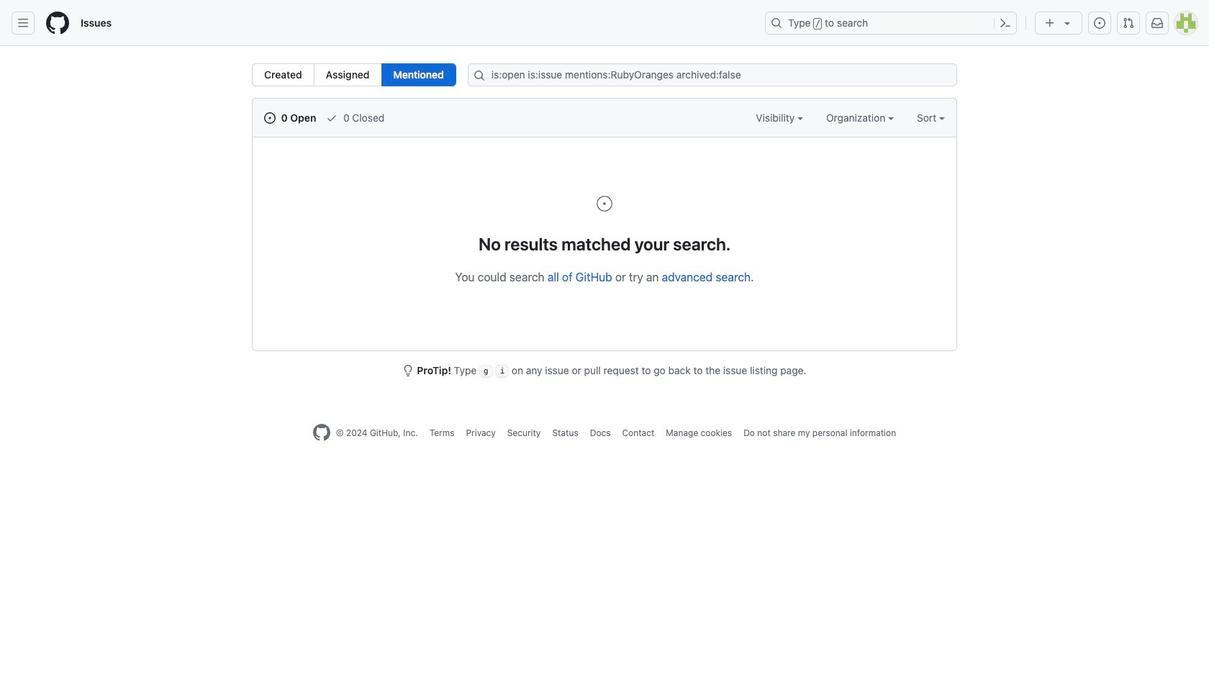 Task type: vqa. For each thing, say whether or not it's contained in the screenshot.
issue opened image to the top
yes



Task type: describe. For each thing, give the bounding box(es) containing it.
notifications image
[[1151, 17, 1163, 29]]

1 vertical spatial issue opened image
[[264, 112, 276, 124]]

1 horizontal spatial issue opened image
[[1094, 17, 1105, 29]]

plus image
[[1044, 17, 1056, 29]]

0 horizontal spatial homepage image
[[46, 12, 69, 35]]

issues element
[[252, 63, 456, 86]]

light bulb image
[[403, 365, 414, 376]]



Task type: locate. For each thing, give the bounding box(es) containing it.
check image
[[326, 112, 338, 124]]

0 vertical spatial homepage image
[[46, 12, 69, 35]]

search image
[[473, 70, 485, 81]]

issue opened image
[[1094, 17, 1105, 29], [264, 112, 276, 124]]

Search all issues text field
[[468, 63, 957, 86]]

0 vertical spatial issue opened image
[[1094, 17, 1105, 29]]

homepage image
[[46, 12, 69, 35], [313, 424, 330, 441]]

issue opened image left check icon
[[264, 112, 276, 124]]

issue opened image
[[596, 195, 613, 212]]

Issues search field
[[468, 63, 957, 86]]

1 horizontal spatial homepage image
[[313, 424, 330, 441]]

git pull request image
[[1123, 17, 1134, 29]]

triangle down image
[[1062, 17, 1073, 29]]

issue opened image left git pull request icon
[[1094, 17, 1105, 29]]

1 vertical spatial homepage image
[[313, 424, 330, 441]]

command palette image
[[1000, 17, 1011, 29]]

0 horizontal spatial issue opened image
[[264, 112, 276, 124]]



